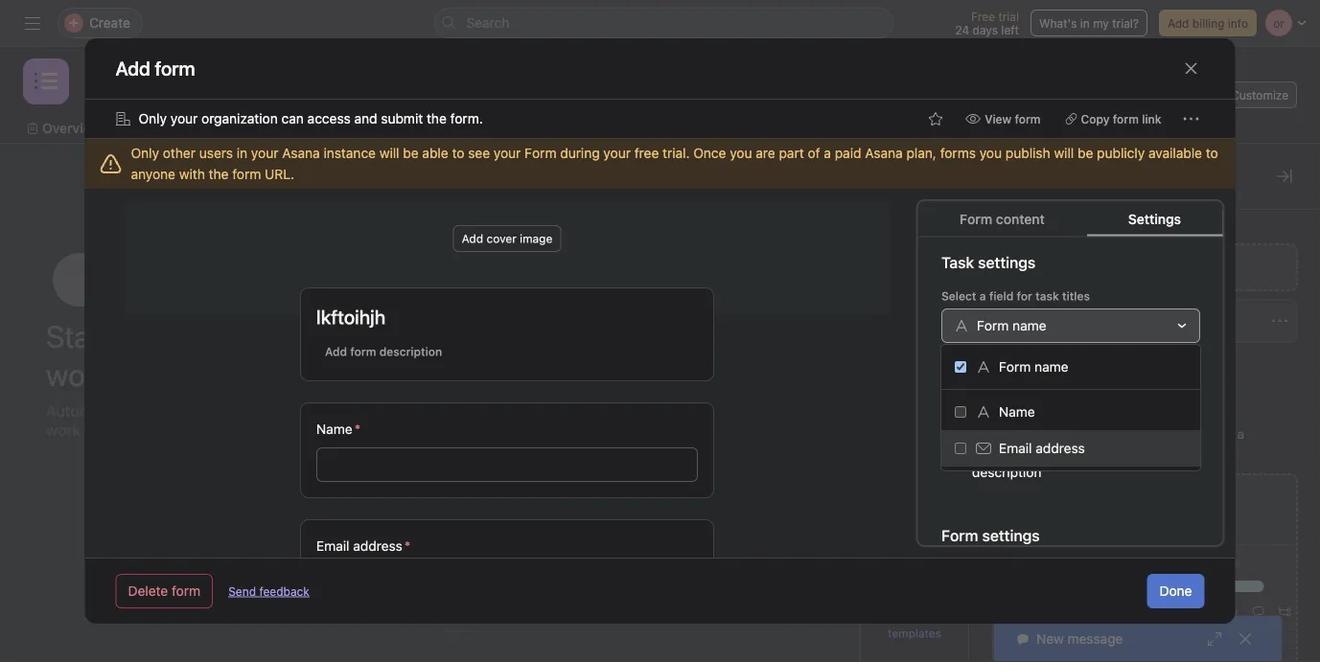 Task type: locate. For each thing, give the bounding box(es) containing it.
1 horizontal spatial and
[[354, 111, 377, 127]]

0 horizontal spatial name
[[316, 421, 352, 437]]

expand new message image
[[1207, 632, 1223, 647]]

for
[[1017, 289, 1032, 303]]

workflow link
[[449, 118, 524, 139]]

form name button
[[941, 308, 1200, 343]]

add task template button
[[992, 474, 1299, 663]]

2 be from the left
[[1078, 145, 1094, 161]]

add up "keep"
[[325, 345, 347, 359]]

customize down info
[[1232, 88, 1289, 102]]

add left billing
[[1168, 16, 1190, 30]]

untitled
[[858, 304, 915, 323]]

add to starred image
[[196, 74, 211, 89], [928, 111, 944, 127]]

form left url.
[[232, 166, 261, 182]]

are left part
[[756, 145, 776, 161]]

delete
[[128, 584, 168, 599]]

0 horizontal spatial lkftoihjh
[[316, 306, 385, 328]]

copy
[[1081, 112, 1110, 126], [972, 448, 1004, 464]]

will down calendar link
[[380, 145, 399, 161]]

to left see
[[452, 145, 465, 161]]

1 horizontal spatial will
[[1054, 145, 1074, 161]]

section
[[858, 276, 900, 290]]

view
[[985, 112, 1012, 126]]

0 vertical spatial tasks
[[564, 271, 609, 294]]

settings
[[1129, 211, 1181, 227]]

0 vertical spatial email
[[999, 441, 1032, 456]]

add for add billing info
[[1168, 16, 1190, 30]]

add form
[[1029, 259, 1086, 275]]

1 vertical spatial description
[[972, 464, 1041, 480]]

1 vertical spatial in
[[237, 145, 248, 161]]

this project?
[[563, 298, 669, 321]]

select a field for task titles
[[941, 289, 1090, 303]]

0 horizontal spatial address
[[353, 538, 402, 554]]

to inside how are tasks being added to this project?
[[726, 271, 743, 294]]

2 vertical spatial in
[[172, 357, 196, 393]]

messages
[[693, 120, 757, 136]]

to right added
[[726, 271, 743, 294]]

0 horizontal spatial description
[[379, 345, 442, 359]]

in up team's
[[172, 357, 196, 393]]

0 vertical spatial customize
[[1232, 88, 1289, 102]]

1 vertical spatial name
[[316, 421, 352, 437]]

1 horizontal spatial customize
[[1232, 88, 1289, 102]]

0 vertical spatial name
[[1012, 317, 1046, 333]]

asana down timeline
[[282, 145, 320, 161]]

a inside only other users in your asana instance will be able to see your form during your free trial.  once you are part of a paid asana plan, forms you publish will be publicly available to anyone with the form url.
[[824, 145, 831, 161]]

in
[[1081, 16, 1090, 30], [237, 145, 248, 161], [172, 357, 196, 393]]

0 vertical spatial address
[[1036, 441, 1085, 456]]

task for for
[[1035, 289, 1059, 303]]

add form description
[[325, 345, 442, 359]]

2 you from the left
[[980, 145, 1002, 161]]

0 vertical spatial and
[[354, 111, 377, 127]]

forms
[[993, 217, 1037, 235], [467, 410, 502, 424]]

0 vertical spatial *
[[354, 421, 360, 437]]

asana
[[282, 145, 320, 161], [865, 145, 903, 161]]

description inside "button"
[[379, 345, 442, 359]]

in left my
[[1081, 16, 1090, 30]]

send
[[228, 585, 256, 598]]

dashboard
[[586, 120, 655, 136]]

0 vertical spatial form name
[[977, 317, 1046, 333]]

2 asana from the left
[[865, 145, 903, 161]]

1 vertical spatial name
[[1035, 359, 1069, 375]]

name
[[1012, 317, 1046, 333], [1035, 359, 1069, 375]]

name down "keep"
[[316, 421, 352, 437]]

1 horizontal spatial forms
[[993, 217, 1037, 235]]

will right publish on the right top
[[1054, 145, 1074, 161]]

two minutes
[[202, 357, 362, 393]]

1 horizontal spatial you
[[980, 145, 1002, 161]]

add billing info
[[1168, 16, 1249, 30]]

name up the task templates
[[1035, 359, 1069, 375]]

task inside add task template button
[[1125, 495, 1155, 514]]

copy form link
[[1081, 112, 1162, 126]]

2 horizontal spatial in
[[1081, 16, 1090, 30]]

paid
[[835, 145, 862, 161]]

1 vertical spatial address
[[353, 538, 402, 554]]

1 horizontal spatial email
[[999, 441, 1032, 456]]

share
[[1151, 88, 1183, 102]]

overview
[[42, 120, 101, 136]]

add inside "button"
[[325, 345, 347, 359]]

to right available
[[1206, 145, 1219, 161]]

add
[[1168, 16, 1190, 30], [461, 232, 483, 245], [1029, 259, 1054, 275], [325, 345, 347, 359], [1092, 495, 1121, 514]]

email
[[999, 441, 1032, 456], [316, 538, 349, 554]]

feedback
[[259, 585, 310, 598]]

search list box
[[434, 8, 894, 38]]

name up quickly
[[999, 404, 1035, 420]]

url.
[[265, 166, 294, 182]]

0 horizontal spatial asana
[[282, 145, 320, 161]]

customize down publish on the right top
[[993, 165, 1084, 187]]

0 horizontal spatial customize
[[993, 165, 1084, 187]]

standardized
[[1085, 426, 1165, 442]]

None text field
[[81, 64, 159, 99]]

board link
[[186, 118, 239, 139]]

name inside 'add form' dialog
[[316, 421, 352, 437]]

start building your workflow in two minutes automate your team's process and keep work flowing.
[[46, 318, 362, 440]]

1 horizontal spatial the
[[427, 111, 447, 127]]

add down quickly create standardized tasks from a template.
[[1092, 495, 1121, 514]]

only up 'anyone'
[[131, 145, 159, 161]]

task inside copy all responses to task description
[[1109, 448, 1135, 464]]

tasks inside how are tasks being added to this project?
[[564, 271, 609, 294]]

form inside only other users in your asana instance will be able to see your form during your free trial.  once you are part of a paid asana plan, forms you publish will be publicly available to anyone with the form url.
[[525, 145, 557, 161]]

or
[[1045, 88, 1056, 102]]

and left submit
[[354, 111, 377, 127]]

you down 'messages'
[[730, 145, 752, 161]]

add left cover
[[461, 232, 483, 245]]

1 horizontal spatial lkftoihjh button
[[993, 299, 1298, 343]]

0 vertical spatial are
[[756, 145, 776, 161]]

copy for copy all responses to task description
[[972, 448, 1004, 464]]

0 vertical spatial a
[[824, 145, 831, 161]]

1 vertical spatial tasks
[[1169, 426, 1202, 442]]

form left link
[[1113, 112, 1139, 126]]

1 horizontal spatial asana
[[865, 145, 903, 161]]

description inside copy all responses to task description
[[972, 464, 1041, 480]]

copy inside 'copy form link' button
[[1081, 112, 1110, 126]]

workflow
[[46, 357, 166, 393]]

to inside copy all responses to task description
[[1093, 448, 1105, 464]]

2 vertical spatial task
[[1125, 495, 1155, 514]]

search
[[467, 15, 510, 31]]

are inside only other users in your asana instance will be able to see your form during your free trial.  once you are part of a paid asana plan, forms you publish will be publicly available to anyone with the form url.
[[756, 145, 776, 161]]

fields
[[905, 234, 935, 247]]

section
[[919, 304, 971, 323]]

the inside only other users in your asana instance will be able to see your form during your free trial.  once you are part of a paid asana plan, forms you publish will be publicly available to anyone with the form url.
[[209, 166, 229, 182]]

0 horizontal spatial *
[[354, 421, 360, 437]]

form right 'delete'
[[172, 584, 201, 599]]

0 horizontal spatial in
[[172, 357, 196, 393]]

task templates
[[888, 610, 942, 641]]

delete form
[[128, 584, 201, 599]]

close image
[[1238, 632, 1253, 647]]

copy inside copy all responses to task description
[[972, 448, 1004, 464]]

address inside email address option
[[1036, 441, 1085, 456]]

1 vertical spatial the
[[209, 166, 229, 182]]

workflow
[[465, 120, 524, 136]]

form name
[[977, 317, 1046, 333], [999, 359, 1069, 375]]

a right of
[[824, 145, 831, 161]]

add to starred image up board link
[[196, 74, 211, 89]]

add cover image button
[[453, 225, 561, 252]]

task right the "for"
[[1035, 289, 1059, 303]]

2 horizontal spatial a
[[1238, 426, 1245, 442]]

board
[[201, 120, 239, 136]]

messages link
[[678, 118, 757, 139]]

work flowing.
[[46, 421, 141, 440]]

0 horizontal spatial will
[[380, 145, 399, 161]]

0 horizontal spatial email
[[316, 538, 349, 554]]

1
[[898, 516, 903, 529]]

1 horizontal spatial are
[[756, 145, 776, 161]]

name inside form name popup button
[[1012, 317, 1046, 333]]

and
[[354, 111, 377, 127], [267, 402, 294, 421]]

billing
[[1193, 16, 1225, 30]]

add to starred image up plan,
[[928, 111, 944, 127]]

to down standardized on the right of the page
[[1093, 448, 1105, 464]]

1 horizontal spatial address
[[1036, 441, 1085, 456]]

and inside start building your workflow in two minutes automate your team's process and keep work flowing.
[[267, 402, 294, 421]]

what's in my trial?
[[1039, 16, 1139, 30]]

1 horizontal spatial add to starred image
[[928, 111, 944, 127]]

tasks up this project?
[[564, 271, 609, 294]]

email for email address *
[[316, 538, 349, 554]]

what's
[[1039, 16, 1077, 30]]

*
[[354, 421, 360, 437], [404, 538, 410, 554]]

form up name *
[[350, 345, 376, 359]]

name *
[[316, 421, 360, 437]]

task
[[1035, 289, 1059, 303], [1109, 448, 1135, 464], [1125, 495, 1155, 514]]

0 vertical spatial only
[[139, 111, 167, 127]]

add for add form description
[[325, 345, 347, 359]]

1 horizontal spatial be
[[1078, 145, 1094, 161]]

start
[[46, 318, 110, 355]]

1 vertical spatial copy
[[972, 448, 1004, 464]]

1 vertical spatial email
[[316, 538, 349, 554]]

0 horizontal spatial add to starred image
[[196, 74, 211, 89]]

1 horizontal spatial copy
[[1081, 112, 1110, 126]]

you right forms
[[980, 145, 1002, 161]]

how are tasks being added to this project?
[[488, 271, 743, 321]]

copy all responses to task description switch
[[941, 457, 964, 471]]

1 vertical spatial are
[[532, 271, 559, 294]]

1 vertical spatial a
[[979, 289, 986, 303]]

task down standardized on the right of the page
[[1109, 448, 1135, 464]]

overview link
[[27, 118, 101, 139]]

are right how
[[532, 271, 559, 294]]

address for email address
[[1036, 441, 1085, 456]]

1 vertical spatial task
[[1109, 448, 1135, 464]]

form down 'field'
[[977, 317, 1009, 333]]

form name down select a field for task titles
[[977, 317, 1046, 333]]

are inside how are tasks being added to this project?
[[532, 271, 559, 294]]

2 vertical spatial a
[[1238, 426, 1245, 442]]

0 vertical spatial task
[[1035, 289, 1059, 303]]

your up two minutes
[[229, 318, 286, 355]]

1 form
[[898, 516, 932, 529]]

you
[[730, 145, 752, 161], [980, 145, 1002, 161]]

1 horizontal spatial tasks
[[1169, 426, 1202, 442]]

0 vertical spatial description
[[379, 345, 442, 359]]

and inside 'add form' dialog
[[354, 111, 377, 127]]

your right "list" on the left
[[170, 111, 198, 127]]

copy up publicly
[[1081, 112, 1110, 126]]

0 horizontal spatial you
[[730, 145, 752, 161]]

1 you from the left
[[730, 145, 752, 161]]

0 vertical spatial add to starred image
[[196, 74, 211, 89]]

2 horizontal spatial lkftoihjh
[[1028, 313, 1077, 329]]

be left publicly
[[1078, 145, 1094, 161]]

the left the form.
[[427, 111, 447, 127]]

1 vertical spatial add to starred image
[[928, 111, 944, 127]]

1 horizontal spatial a
[[979, 289, 986, 303]]

tasks left from
[[1169, 426, 1202, 442]]

1 horizontal spatial name
[[999, 404, 1035, 420]]

form left the content
[[960, 211, 993, 227]]

1 vertical spatial *
[[404, 538, 410, 554]]

be left the able
[[403, 145, 419, 161]]

1 horizontal spatial *
[[404, 538, 410, 554]]

form name up the task templates
[[999, 359, 1069, 375]]

add up the "for"
[[1029, 259, 1054, 275]]

None checkbox
[[955, 407, 967, 418], [955, 443, 967, 455], [955, 407, 967, 418], [955, 443, 967, 455]]

0 horizontal spatial are
[[532, 271, 559, 294]]

0 vertical spatial name
[[999, 404, 1035, 420]]

only up other on the top
[[139, 111, 167, 127]]

instance
[[324, 145, 376, 161]]

access
[[308, 111, 351, 127]]

add for add task template
[[1092, 495, 1121, 514]]

email inside 'add form' dialog
[[316, 538, 349, 554]]

asana right paid at the right of page
[[865, 145, 903, 161]]

from
[[1205, 426, 1234, 442]]

form right 1
[[907, 516, 932, 529]]

0 horizontal spatial copy
[[972, 448, 1004, 464]]

form for delete form
[[172, 584, 201, 599]]

0 horizontal spatial the
[[209, 166, 229, 182]]

will
[[380, 145, 399, 161], [1054, 145, 1074, 161]]

content
[[996, 211, 1045, 227]]

0 vertical spatial copy
[[1081, 112, 1110, 126]]

list
[[140, 120, 163, 136]]

0 horizontal spatial forms
[[467, 410, 502, 424]]

untitled section
[[858, 304, 971, 323]]

None checkbox
[[955, 362, 967, 373]]

new message
[[1037, 631, 1123, 647]]

form right view
[[1015, 112, 1041, 126]]

add for add form
[[1029, 259, 1054, 275]]

email inside option
[[999, 441, 1032, 456]]

templates
[[888, 627, 942, 641]]

1 vertical spatial and
[[267, 402, 294, 421]]

address inside 'add form' dialog
[[353, 538, 402, 554]]

form inside "button"
[[350, 345, 376, 359]]

added
[[667, 271, 721, 294]]

your
[[170, 111, 198, 127], [251, 145, 279, 161], [494, 145, 521, 161], [604, 145, 631, 161], [229, 318, 286, 355], [119, 402, 151, 421]]

default assignee
[[941, 368, 1034, 381]]

copy left "all"
[[972, 448, 1004, 464]]

template.
[[993, 447, 1051, 463]]

0 vertical spatial in
[[1081, 16, 1090, 30]]

form left during
[[525, 145, 557, 161]]

the down users
[[209, 166, 229, 182]]

your down workflow
[[494, 145, 521, 161]]

only inside only other users in your asana instance will be able to see your form during your free trial.  once you are part of a paid asana plan, forms you publish will be publicly available to anyone with the form url.
[[131, 145, 159, 161]]

0 horizontal spatial tasks
[[564, 271, 609, 294]]

0 horizontal spatial be
[[403, 145, 419, 161]]

and left "keep"
[[267, 402, 294, 421]]

name down the "for"
[[1012, 317, 1046, 333]]

task left template
[[1125, 495, 1155, 514]]

1 vertical spatial only
[[131, 145, 159, 161]]

0 horizontal spatial and
[[267, 402, 294, 421]]

tasks
[[564, 271, 609, 294], [1169, 426, 1202, 442]]

1 vertical spatial lkftoihjh button
[[467, 434, 764, 479]]

copy all responses to task description
[[972, 448, 1135, 480]]

1 horizontal spatial in
[[237, 145, 248, 161]]

1 vertical spatial customize
[[993, 165, 1084, 187]]

team's
[[155, 402, 203, 421]]

a left 'field'
[[979, 289, 986, 303]]

0 horizontal spatial a
[[824, 145, 831, 161]]

form up titles
[[1057, 259, 1086, 275]]

1 horizontal spatial description
[[972, 464, 1041, 480]]

a right from
[[1238, 426, 1245, 442]]

24
[[956, 23, 970, 36]]

email address option
[[942, 431, 1201, 467]]

in right users
[[237, 145, 248, 161]]



Task type: vqa. For each thing, say whether or not it's contained in the screenshot.
"Projects"
no



Task type: describe. For each thing, give the bounding box(es) containing it.
apps
[[901, 422, 929, 435]]

form for add form
[[1057, 259, 1086, 275]]

free trial 24 days left
[[956, 10, 1019, 36]]

customize inside customize dropdown button
[[1232, 88, 1289, 102]]

your up url.
[[251, 145, 279, 161]]

responses
[[1025, 448, 1089, 464]]

add form description button
[[316, 339, 450, 365]]

form for add form description
[[350, 345, 376, 359]]

publish
[[1006, 145, 1051, 161]]

your left team's
[[119, 402, 151, 421]]

email address
[[999, 441, 1085, 456]]

create
[[1042, 426, 1081, 442]]

form name inside popup button
[[977, 317, 1046, 333]]

only for only your organization can access and submit the form.
[[139, 111, 167, 127]]

search button
[[434, 8, 894, 38]]

add form
[[116, 57, 195, 80]]

only for only other users in your asana instance will be able to see your form during your free trial.  once you are part of a paid asana plan, forms you publish will be publicly available to anyone with the form url.
[[131, 145, 159, 161]]

2 will from the left
[[1054, 145, 1074, 161]]

field
[[989, 289, 1013, 303]]

part
[[779, 145, 804, 161]]

once
[[694, 145, 726, 161]]

form up the task templates
[[999, 359, 1031, 375]]

task for to
[[1109, 448, 1135, 464]]

0 horizontal spatial lkftoihjh button
[[467, 434, 764, 479]]

task settings
[[941, 253, 1035, 271]]

left
[[1001, 23, 1019, 36]]

1 vertical spatial form name
[[999, 359, 1069, 375]]

titles
[[1062, 289, 1090, 303]]

copy for copy form link
[[1081, 112, 1110, 126]]

timeline link
[[262, 118, 331, 139]]

add form dialog
[[85, 38, 1236, 663]]

form inside popup button
[[977, 317, 1009, 333]]

my
[[1093, 16, 1109, 30]]

your down 'dashboard' on the left
[[604, 145, 631, 161]]

add for add cover image
[[461, 232, 483, 245]]

files link
[[780, 118, 825, 139]]

tasks inside quickly create standardized tasks from a template.
[[1169, 426, 1202, 442]]

copy form link button
[[1057, 105, 1170, 132]]

days
[[973, 23, 998, 36]]

share button
[[1127, 82, 1191, 108]]

form for view form
[[1015, 112, 1041, 126]]

close details image
[[1277, 169, 1293, 184]]

add to starred image inside 'add form' dialog
[[928, 111, 944, 127]]

what's in my trial? button
[[1031, 10, 1148, 36]]

organization
[[201, 111, 278, 127]]

able
[[422, 145, 448, 161]]

automate
[[46, 402, 115, 421]]

quickly
[[993, 426, 1039, 442]]

customize button
[[1208, 82, 1297, 108]]

cover
[[486, 232, 516, 245]]

in inside start building your workflow in two minutes automate your team's process and keep work flowing.
[[172, 357, 196, 393]]

during
[[560, 145, 600, 161]]

free
[[971, 10, 995, 23]]

email for email address
[[999, 441, 1032, 456]]

name for name
[[999, 404, 1035, 420]]

quickly create standardized tasks from a template.
[[993, 426, 1245, 463]]

of
[[808, 145, 820, 161]]

in inside button
[[1081, 16, 1090, 30]]

lkftoihjh inside 'add form' dialog
[[316, 306, 385, 328]]

1 vertical spatial forms
[[467, 410, 502, 424]]

form.
[[450, 111, 483, 127]]

form inside only other users in your asana instance will be able to see your form during your free trial.  once you are part of a paid asana plan, forms you publish will be publicly available to anyone with the form url.
[[232, 166, 261, 182]]

building
[[117, 318, 222, 355]]

3 fields
[[895, 234, 935, 247]]

3
[[895, 234, 902, 247]]

plan,
[[907, 145, 937, 161]]

name for name *
[[316, 421, 352, 437]]

send feedback link
[[228, 583, 310, 600]]

0 vertical spatial the
[[427, 111, 447, 127]]

timeline
[[277, 120, 331, 136]]

trial.
[[663, 145, 690, 161]]

view form
[[985, 112, 1041, 126]]

available
[[1149, 145, 1203, 161]]

more actions image
[[1184, 111, 1199, 127]]

info
[[1228, 16, 1249, 30]]

1 horizontal spatial lkftoihjh
[[502, 448, 552, 464]]

1 will from the left
[[380, 145, 399, 161]]

process
[[207, 402, 264, 421]]

assignee
[[985, 368, 1034, 381]]

1 be from the left
[[403, 145, 419, 161]]

default
[[941, 368, 981, 381]]

keep
[[298, 402, 332, 421]]

template
[[1159, 495, 1222, 514]]

untitled section button
[[858, 296, 1156, 331]]

email address *
[[316, 538, 410, 554]]

image
[[519, 232, 552, 245]]

other
[[163, 145, 196, 161]]

0 vertical spatial forms
[[993, 217, 1037, 235]]

1 asana from the left
[[282, 145, 320, 161]]

form for copy form link
[[1113, 112, 1139, 126]]

address for email address *
[[353, 538, 402, 554]]

calendar
[[369, 120, 426, 136]]

add form button
[[993, 244, 1298, 292]]

form for 1 form
[[907, 516, 932, 529]]

task templates
[[993, 397, 1100, 416]]

free
[[635, 145, 659, 161]]

done
[[1160, 584, 1192, 599]]

send feedback
[[228, 585, 310, 598]]

view form button
[[957, 105, 1050, 132]]

list image
[[35, 70, 58, 93]]

in inside only other users in your asana instance will be able to see your form during your free trial.  once you are part of a paid asana plan, forms you publish will be publicly available to anyone with the form url.
[[237, 145, 248, 161]]

being
[[614, 271, 662, 294]]

all
[[1008, 448, 1021, 464]]

see
[[468, 145, 490, 161]]

close this dialog image
[[1184, 61, 1199, 76]]

0 vertical spatial lkftoihjh button
[[993, 299, 1298, 343]]

a inside quickly create standardized tasks from a template.
[[1238, 426, 1245, 442]]

add billing info button
[[1159, 10, 1257, 36]]

add cover image
[[461, 232, 552, 245]]

submit
[[381, 111, 423, 127]]

how
[[488, 271, 527, 294]]

or button
[[1039, 83, 1062, 106]]

task
[[902, 610, 927, 623]]



